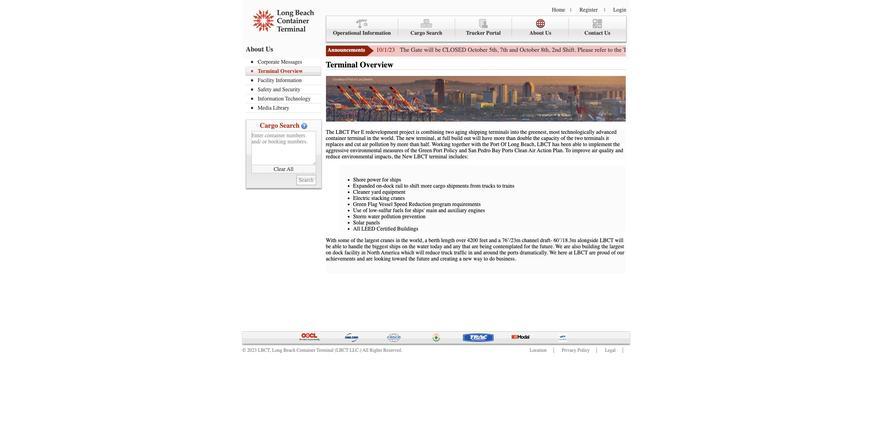Task type: vqa. For each thing, say whether or not it's contained in the screenshot.
free
no



Task type: locate. For each thing, give the bounding box(es) containing it.
dock inside 'shore power for ships expanded on-dock rail to shift more cargo shipments from trucks to trains cleaner yard equipment electric stacking cranes green flag vessel speed reduction program requirements use of low-sulfur fuels for ships' main and auxiliary engines storm water pollution prevention solar panels all leed certified buildings'
[[384, 183, 394, 189]]

at left full in the right top of the page
[[437, 135, 441, 141]]

be left closed
[[435, 46, 441, 54]]

pedro
[[478, 147, 491, 154]]

1 vertical spatial pollution
[[381, 214, 401, 220]]

all left leed
[[353, 226, 360, 232]]

2 horizontal spatial us
[[605, 30, 611, 36]]

1 gate from the left
[[411, 46, 423, 54]]

a left 76'/23m
[[498, 237, 501, 244]]

it
[[606, 135, 609, 141]]

all right clear
[[287, 166, 294, 172]]

terminal down corporate
[[258, 68, 279, 74]]

information technology link
[[251, 96, 321, 102]]

long left beach
[[272, 348, 282, 353]]

long
[[508, 141, 520, 147], [272, 348, 282, 353]]

green up "storm" on the left top
[[353, 201, 367, 207]]

None submit
[[296, 175, 316, 185]]

the right handle
[[364, 244, 371, 250]]

0 vertical spatial cranes
[[391, 195, 405, 201]]

1 horizontal spatial terminal
[[429, 154, 447, 160]]

more right have
[[494, 135, 505, 141]]

with
[[326, 237, 337, 244]]

2 horizontal spatial more
[[494, 135, 505, 141]]

terminal right container
[[348, 135, 366, 141]]

1 vertical spatial cargo search
[[260, 122, 300, 130]]

8th,
[[541, 46, 551, 54]]

trucker portal link
[[455, 18, 512, 37]]

are left proud
[[589, 250, 596, 256]]

reduce
[[326, 154, 341, 160], [426, 250, 440, 256]]

at inside the lbct pier e redevelopment project is combining two aging shipping terminals into the greenest, most technologically advanced container terminal in the world. the new terminal, at full build out will have more than double the capacity of the two terminals it replaces and cut air pollution by more than half. working together with the port of long beach, lbct has been able to implement the aggressive environmental measures of the green port policy and san pedro bay ports clean air action plan. to improve air quality and reduce environmental impacts, the new lbct terminal includes:
[[437, 135, 441, 141]]

1 horizontal spatial cargo search
[[411, 30, 443, 36]]

privacy policy
[[562, 348, 590, 353]]

terminal,
[[416, 135, 436, 141]]

1 vertical spatial cargo
[[260, 122, 278, 130]]

1 vertical spatial information
[[276, 77, 302, 83]]

all right llc.)
[[363, 348, 369, 353]]

terminal
[[348, 135, 366, 141], [429, 154, 447, 160]]

october
[[468, 46, 488, 54], [520, 46, 540, 54]]

1 vertical spatial policy
[[578, 348, 590, 353]]

at inside with some of the largest cranes in the world, a berth length over 4200 feet and a 76'/23m channel draft- 60'/18.3m alongside lbct will be able to handle the biggest ships on the water today and any that are being contemplated for the future. we are also building the largest on dock facility in north america which will reduce truck traffic in and around the ports dramatically. we here at lbct are proud of our achievements and are looking toward the future and creating a new way to do business.​
[[569, 250, 573, 256]]

media library link
[[251, 105, 321, 111]]

able right to
[[573, 141, 582, 147]]

the left future.
[[532, 244, 539, 250]]

the down leed
[[357, 237, 363, 244]]

| right home link
[[571, 7, 572, 13]]

new left is
[[406, 135, 415, 141]]

shift.
[[563, 46, 576, 54]]

information up the security
[[276, 77, 302, 83]]

cranes down certified
[[381, 237, 395, 244]]

at right here
[[569, 250, 573, 256]]

0 horizontal spatial overview
[[280, 68, 303, 74]]

week.
[[768, 46, 782, 54]]

air right cut
[[362, 141, 368, 147]]

air
[[362, 141, 368, 147], [592, 147, 598, 154]]

largest right building
[[610, 244, 624, 250]]

0 vertical spatial reduce
[[326, 154, 341, 160]]

in up america
[[396, 237, 400, 244]]

1 horizontal spatial port
[[491, 141, 500, 147]]

cranes
[[391, 195, 405, 201], [381, 237, 395, 244]]

shore
[[353, 177, 366, 183]]

with some of the largest cranes in the world, a berth length over 4200 feet and a 76'/23m channel draft- 60'/18.3m alongside lbct will be able to handle the biggest ships on the water today and any that are being contemplated for the future. we are also building the largest on dock facility in north america which will reduce truck traffic in and around the ports dramatically. we here at lbct are proud of our achievements and are looking toward the future and creating a new way to do business.​
[[326, 237, 625, 262]]

largest
[[365, 237, 379, 244], [610, 244, 624, 250]]

0 vertical spatial all
[[287, 166, 294, 172]]

0 horizontal spatial at
[[437, 135, 441, 141]]

port left of
[[491, 141, 500, 147]]

1 vertical spatial dock
[[333, 250, 343, 256]]

largest down leed
[[365, 237, 379, 244]]

about us up 8th, in the right top of the page
[[530, 30, 552, 36]]

1 horizontal spatial largest
[[610, 244, 624, 250]]

reduce down the replaces
[[326, 154, 341, 160]]

1 horizontal spatial cargo
[[411, 30, 425, 36]]

1 horizontal spatial us
[[546, 30, 552, 36]]

than up ports
[[507, 135, 516, 141]]

cargo search inside menu bar
[[411, 30, 443, 36]]

two up improve
[[575, 135, 583, 141]]

lbct
[[336, 129, 350, 135], [537, 141, 551, 147], [414, 154, 428, 160], [600, 237, 614, 244], [574, 250, 588, 256]]

and left any
[[444, 244, 452, 250]]

will right out
[[472, 135, 481, 141]]

1 vertical spatial be
[[326, 244, 331, 250]]

0 vertical spatial pollution
[[370, 141, 389, 147]]

1 vertical spatial about us
[[246, 45, 273, 53]]

0 horizontal spatial reduce
[[326, 154, 341, 160]]

2 horizontal spatial all
[[363, 348, 369, 353]]

0 horizontal spatial all
[[287, 166, 294, 172]]

location link
[[530, 348, 547, 353]]

north
[[367, 250, 380, 256]]

and right 'feet' at the right bottom of page
[[489, 237, 497, 244]]

terminal down announcements
[[326, 60, 358, 70]]

1 horizontal spatial all
[[353, 226, 360, 232]]

0 horizontal spatial air
[[362, 141, 368, 147]]

project
[[400, 129, 415, 135]]

please
[[578, 46, 594, 54]]

0 horizontal spatial gate
[[411, 46, 423, 54]]

1 horizontal spatial long
[[508, 141, 520, 147]]

1 vertical spatial cranes
[[381, 237, 395, 244]]

0 horizontal spatial us
[[266, 45, 273, 53]]

0 vertical spatial about
[[530, 30, 544, 36]]

0 vertical spatial ships
[[390, 177, 401, 183]]

for right ports
[[524, 244, 531, 250]]

and inside 'shore power for ships expanded on-dock rail to shift more cargo shipments from trucks to trains cleaner yard equipment electric stacking cranes green flag vessel speed reduction program requirements use of low-sulfur fuels for ships' main and auxiliary engines storm water pollution prevention solar panels all leed certified buildings'
[[439, 207, 446, 214]]

0 horizontal spatial able
[[332, 244, 342, 250]]

announcements
[[328, 47, 365, 53]]

are right that
[[472, 244, 479, 250]]

able
[[573, 141, 582, 147], [332, 244, 342, 250]]

able inside the lbct pier e redevelopment project is combining two aging shipping terminals into the greenest, most technologically advanced container terminal in the world. the new terminal, at full build out will have more than double the capacity of the two terminals it replaces and cut air pollution by more than half. working together with the port of long beach, lbct has been able to implement the aggressive environmental measures of the green port policy and san pedro bay ports clean air action plan. to improve air quality and reduce environmental impacts, the new lbct terminal includes:
[[573, 141, 582, 147]]

us right contact
[[605, 30, 611, 36]]

0 horizontal spatial dock
[[333, 250, 343, 256]]

long right of
[[508, 141, 520, 147]]

0 horizontal spatial menu bar
[[246, 58, 324, 113]]

speed
[[394, 201, 408, 207]]

truck
[[442, 250, 453, 256]]

and right main
[[439, 207, 446, 214]]

0 horizontal spatial |
[[571, 7, 572, 13]]

1 horizontal spatial at
[[569, 250, 573, 256]]

about up corporate
[[246, 45, 264, 53]]

the up the replaces
[[326, 129, 334, 135]]

be
[[435, 46, 441, 54], [326, 244, 331, 250]]

0 horizontal spatial terminal
[[348, 135, 366, 141]]

looking
[[374, 256, 391, 262]]

1 horizontal spatial policy
[[578, 348, 590, 353]]

| left "login" 'link'
[[604, 7, 605, 13]]

0 horizontal spatial water
[[368, 214, 380, 220]]

1 vertical spatial water
[[417, 244, 429, 250]]

to down technologically
[[583, 141, 587, 147]]

1 vertical spatial able
[[332, 244, 342, 250]]

location
[[530, 348, 547, 353]]

trucker portal
[[466, 30, 501, 36]]

0 vertical spatial green
[[419, 147, 432, 154]]

1 horizontal spatial |
[[604, 7, 605, 13]]

reduce inside with some of the largest cranes in the world, a berth length over 4200 feet and a 76'/23m channel draft- 60'/18.3m alongside lbct will be able to handle the biggest ships on the water today and any that are being contemplated for the future. we are also building the largest on dock facility in north america which will reduce truck traffic in and around the ports dramatically. we here at lbct are proud of our achievements and are looking toward the future and creating a new way to do business.​
[[426, 250, 440, 256]]

to
[[566, 147, 571, 154]]

for inside with some of the largest cranes in the world, a berth length over 4200 feet and a 76'/23m channel draft- 60'/18.3m alongside lbct will be able to handle the biggest ships on the water today and any that are being contemplated for the future. we are also building the largest on dock facility in north america which will reduce truck traffic in and around the ports dramatically. we here at lbct are proud of our achievements and are looking toward the future and creating a new way to do business.​
[[524, 244, 531, 250]]

0 horizontal spatial a
[[425, 237, 427, 244]]

technologically
[[561, 129, 595, 135]]

reduce down berth
[[426, 250, 440, 256]]

1 horizontal spatial dock
[[384, 183, 394, 189]]

water
[[368, 214, 380, 220], [417, 244, 429, 250]]

7th
[[500, 46, 508, 54]]

register link
[[580, 7, 598, 13]]

draft-
[[540, 237, 553, 244]]

pollution down redevelopment
[[370, 141, 389, 147]]

1 vertical spatial new
[[463, 256, 472, 262]]

1 horizontal spatial gate
[[639, 46, 651, 54]]

all
[[287, 166, 294, 172], [353, 226, 360, 232], [363, 348, 369, 353]]

port right half.
[[433, 147, 443, 154]]

and down handle
[[357, 256, 365, 262]]

about up 8th, in the right top of the page
[[530, 30, 544, 36]]

to left handle
[[343, 244, 347, 250]]

1 vertical spatial at
[[569, 250, 573, 256]]

capacity
[[542, 135, 560, 141]]

0 horizontal spatial more
[[397, 141, 409, 147]]

home link
[[552, 7, 566, 13]]

1 horizontal spatial green
[[419, 147, 432, 154]]

1 vertical spatial menu bar
[[246, 58, 324, 113]]

terminal inside corporate messages terminal overview facility information safety and security information technology media library
[[258, 68, 279, 74]]

1 | from the left
[[571, 7, 572, 13]]

a right creating
[[459, 256, 462, 262]]

2 vertical spatial all
[[363, 348, 369, 353]]

1 vertical spatial reduce
[[426, 250, 440, 256]]

achievements
[[326, 256, 356, 262]]

us for about us link
[[546, 30, 552, 36]]

terminals up of
[[489, 129, 509, 135]]

0 horizontal spatial new
[[406, 135, 415, 141]]

cargo
[[411, 30, 425, 36], [260, 122, 278, 130]]

most
[[549, 129, 560, 135]]

alongside
[[578, 237, 599, 244]]

today
[[430, 244, 443, 250]]

more
[[494, 135, 505, 141], [397, 141, 409, 147], [421, 183, 432, 189]]

login link
[[614, 7, 627, 13]]

0 vertical spatial terminal
[[348, 135, 366, 141]]

lbct left the "pier"
[[336, 129, 350, 135]]

0 horizontal spatial be
[[326, 244, 331, 250]]

our
[[617, 250, 625, 256]]

register
[[580, 7, 598, 13]]

2 october from the left
[[520, 46, 540, 54]]

further
[[703, 46, 719, 54]]

us up corporate
[[266, 45, 273, 53]]

0 horizontal spatial policy
[[444, 147, 458, 154]]

and left the san
[[459, 147, 467, 154]]

1 horizontal spatial new
[[463, 256, 472, 262]]

policy inside the lbct pier e redevelopment project is combining two aging shipping terminals into the greenest, most technologically advanced container terminal in the world. the new terminal, at full build out will have more than double the capacity of the two terminals it replaces and cut air pollution by more than half. working together with the port of long beach, lbct has been able to implement the aggressive environmental measures of the green port policy and san pedro bay ports clean air action plan. to improve air quality and reduce environmental impacts, the new lbct terminal includes:
[[444, 147, 458, 154]]

safety and security link
[[251, 87, 321, 93]]

which
[[401, 250, 414, 256]]

0 horizontal spatial two
[[446, 129, 454, 135]]

is
[[416, 129, 420, 135]]

overview down 10/1/23
[[360, 60, 394, 70]]

0 vertical spatial long
[[508, 141, 520, 147]]

1 horizontal spatial more
[[421, 183, 432, 189]]

rights
[[370, 348, 382, 353]]

we
[[556, 244, 563, 250], [550, 250, 557, 256]]

terminal down "working"
[[429, 154, 447, 160]]

us up 8th, in the right top of the page
[[546, 30, 552, 36]]

gate right truck
[[639, 46, 651, 54]]

2 gate from the left
[[639, 46, 651, 54]]

will right 'which'
[[416, 250, 424, 256]]

and right safety
[[273, 87, 281, 93]]

0 vertical spatial dock
[[384, 183, 394, 189]]

october left 8th, in the right top of the page
[[520, 46, 540, 54]]

corporate messages link
[[251, 59, 321, 65]]

water down flag
[[368, 214, 380, 220]]

more right by on the left of the page
[[397, 141, 409, 147]]

two left aging
[[446, 129, 454, 135]]

on down with
[[326, 250, 331, 256]]

1 horizontal spatial able
[[573, 141, 582, 147]]

facility
[[258, 77, 274, 83]]

and
[[510, 46, 518, 54], [273, 87, 281, 93], [345, 141, 353, 147], [459, 147, 467, 154], [616, 147, 624, 154], [439, 207, 446, 214], [489, 237, 497, 244], [444, 244, 452, 250], [474, 250, 482, 256], [357, 256, 365, 262], [431, 256, 439, 262]]

cranes up fuels
[[391, 195, 405, 201]]

program
[[433, 201, 451, 207]]

equipment
[[383, 189, 406, 195]]

being
[[480, 244, 492, 250]]

policy right privacy
[[578, 348, 590, 353]]

0 vertical spatial able
[[573, 141, 582, 147]]

vessel
[[379, 201, 393, 207]]

gate down cargo search link
[[411, 46, 423, 54]]

a
[[425, 237, 427, 244], [498, 237, 501, 244], [459, 256, 462, 262]]

1 horizontal spatial about us
[[530, 30, 552, 36]]

0 vertical spatial water
[[368, 214, 380, 220]]

pollution up certified
[[381, 214, 401, 220]]

the lbct pier e redevelopment project is combining two aging shipping terminals into the greenest, most technologically advanced container terminal in the world. the new terminal, at full build out will have more than double the capacity of the two terminals it replaces and cut air pollution by more than half. working together with the port of long beach, lbct has been able to implement the aggressive environmental measures of the green port policy and san pedro bay ports clean air action plan. to improve air quality and reduce environmental impacts, the new lbct terminal includes:
[[326, 129, 624, 160]]

information down safety
[[258, 96, 284, 102]]

1 horizontal spatial be
[[435, 46, 441, 54]]

0 horizontal spatial search
[[280, 122, 300, 130]]

0 horizontal spatial green
[[353, 201, 367, 207]]

long inside the lbct pier e redevelopment project is combining two aging shipping terminals into the greenest, most technologically advanced container terminal in the world. the new terminal, at full build out will have more than double the capacity of the two terminals it replaces and cut air pollution by more than half. working together with the port of long beach, lbct has been able to implement the aggressive environmental measures of the green port policy and san pedro bay ports clean air action plan. to improve air quality and reduce environmental impacts, the new lbct terminal includes:
[[508, 141, 520, 147]]

the left world.
[[373, 135, 379, 141]]

menu bar
[[326, 16, 627, 42], [246, 58, 324, 113]]

1 october from the left
[[468, 46, 488, 54]]

environmental down e
[[350, 147, 382, 154]]

overview
[[360, 60, 394, 70], [280, 68, 303, 74]]

pollution inside 'shore power for ships expanded on-dock rail to shift more cargo shipments from trucks to trains cleaner yard equipment electric stacking cranes green flag vessel speed reduction program requirements use of low-sulfur fuels for ships' main and auxiliary engines storm water pollution prevention solar panels all leed certified buildings'
[[381, 214, 401, 220]]

ships up equipment on the top of page
[[390, 177, 401, 183]]

1 horizontal spatial october
[[520, 46, 540, 54]]

1 vertical spatial about
[[246, 45, 264, 53]]

1 vertical spatial search
[[280, 122, 300, 130]]

0 vertical spatial policy
[[444, 147, 458, 154]]

length
[[441, 237, 455, 244]]

we right future.
[[556, 244, 563, 250]]

1 horizontal spatial about
[[530, 30, 544, 36]]

the left 'week.' on the top right of page
[[759, 46, 766, 54]]

sulfur
[[379, 207, 392, 214]]

ships inside with some of the largest cranes in the world, a berth length over 4200 feet and a 76'/23m channel draft- 60'/18.3m alongside lbct will be able to handle the biggest ships on the water today and any that are being contemplated for the future. we are also building the largest on dock facility in north america which will reduce truck traffic in and around the ports dramatically. we here at lbct are proud of our achievements and are looking toward the future and creating a new way to do business.​
[[390, 244, 401, 250]]

refer
[[595, 46, 607, 54]]

policy
[[444, 147, 458, 154], [578, 348, 590, 353]]

that
[[462, 244, 471, 250]]

information
[[363, 30, 391, 36], [276, 77, 302, 83], [258, 96, 284, 102]]

dock
[[384, 183, 394, 189], [333, 250, 343, 256]]

information up 10/1/23
[[363, 30, 391, 36]]

able inside with some of the largest cranes in the world, a berth length over 4200 feet and a 76'/23m channel draft- 60'/18.3m alongside lbct will be able to handle the biggest ships on the water today and any that are being contemplated for the future. we are also building the largest on dock facility in north america which will reduce truck traffic in and around the ports dramatically. we here at lbct are proud of our achievements and are looking toward the future and creating a new way to do business.​
[[332, 244, 342, 250]]

for right power
[[382, 177, 389, 183]]

than left half.
[[410, 141, 419, 147]]

terminal left (lbct
[[317, 348, 334, 353]]

able up achievements
[[332, 244, 342, 250]]

0 horizontal spatial port
[[433, 147, 443, 154]]

0 horizontal spatial october
[[468, 46, 488, 54]]

1 vertical spatial green
[[353, 201, 367, 207]]

of right has
[[561, 135, 566, 141]]

0 vertical spatial new
[[406, 135, 415, 141]]

in inside the lbct pier e redevelopment project is combining two aging shipping terminals into the greenest, most technologically advanced container terminal in the world. the new terminal, at full build out will have more than double the capacity of the two terminals it replaces and cut air pollution by more than half. working together with the port of long beach, lbct has been able to implement the aggressive environmental measures of the green port policy and san pedro bay ports clean air action plan. to improve air quality and reduce environmental impacts, the new lbct terminal includes:
[[367, 135, 371, 141]]

1 horizontal spatial menu bar
[[326, 16, 627, 42]]



Task type: describe. For each thing, give the bounding box(es) containing it.
of left our
[[611, 250, 616, 256]]

reduce inside the lbct pier e redevelopment project is combining two aging shipping terminals into the greenest, most technologically advanced container terminal in the world. the new terminal, at full build out will have more than double the capacity of the two terminals it replaces and cut air pollution by more than half. working together with the port of long beach, lbct has been able to implement the aggressive environmental measures of the green port policy and san pedro bay ports clean air action plan. to improve air quality and reduce environmental impacts, the new lbct terminal includes:
[[326, 154, 341, 160]]

toward
[[392, 256, 407, 262]]

of inside 'shore power for ships expanded on-dock rail to shift more cargo shipments from trucks to trains cleaner yard equipment electric stacking cranes green flag vessel speed reduction program requirements use of low-sulfur fuels for ships' main and auxiliary engines storm water pollution prevention solar panels all leed certified buildings'
[[363, 207, 368, 214]]

2 | from the left
[[604, 7, 605, 13]]

the up to
[[567, 135, 574, 141]]

portal
[[486, 30, 501, 36]]

clear
[[274, 166, 286, 172]]

traffic
[[454, 250, 467, 256]]

the left future
[[409, 256, 415, 262]]

for right fuels
[[405, 207, 411, 214]]

0 vertical spatial search
[[427, 30, 443, 36]]

replaces
[[326, 141, 344, 147]]

build
[[452, 135, 463, 141]]

redevelopment
[[366, 129, 398, 135]]

0 horizontal spatial cargo
[[260, 122, 278, 130]]

and left cut
[[345, 141, 353, 147]]

0 horizontal spatial long
[[272, 348, 282, 353]]

america
[[381, 250, 400, 256]]

2 horizontal spatial a
[[498, 237, 501, 244]]

of right some
[[351, 237, 355, 244]]

to left do
[[484, 256, 488, 262]]

the right with
[[482, 141, 489, 147]]

be inside with some of the largest cranes in the world, a berth length over 4200 feet and a 76'/23m channel draft- 60'/18.3m alongside lbct will be able to handle the biggest ships on the water today and any that are being contemplated for the future. we are also building the largest on dock facility in north america which will reduce truck traffic in and around the ports dramatically. we here at lbct are proud of our achievements and are looking toward the future and creating a new way to do business.​
[[326, 244, 331, 250]]

has
[[553, 141, 560, 147]]

0 horizontal spatial on
[[326, 250, 331, 256]]

the left truck
[[615, 46, 622, 54]]

1 horizontal spatial air
[[592, 147, 598, 154]]

advanced
[[596, 129, 617, 135]]

flag
[[368, 201, 378, 207]]

the right 10/1/23
[[400, 46, 410, 54]]

electric
[[353, 195, 370, 201]]

building
[[582, 244, 600, 250]]

into
[[511, 129, 519, 135]]

all inside button
[[287, 166, 294, 172]]

0 vertical spatial cargo
[[411, 30, 425, 36]]

business.​
[[496, 256, 516, 262]]

messages
[[281, 59, 302, 65]]

includes:
[[449, 154, 469, 160]]

beach
[[284, 348, 295, 353]]

to inside the lbct pier e redevelopment project is combining two aging shipping terminals into the greenest, most technologically advanced container terminal in the world. the new terminal, at full build out will have more than double the capacity of the two terminals it replaces and cut air pollution by more than half. working together with the port of long beach, lbct has been able to implement the aggressive environmental measures of the green port policy and san pedro bay ports clean air action plan. to improve air quality and reduce environmental impacts, the new lbct terminal includes:
[[583, 141, 587, 147]]

1 horizontal spatial terminals
[[585, 135, 605, 141]]

1 horizontal spatial on
[[402, 244, 408, 250]]

stacking
[[372, 195, 390, 201]]

the right by on the left of the page
[[396, 135, 405, 141]]

0 vertical spatial information
[[363, 30, 391, 36]]

closed
[[443, 46, 466, 54]]

certified
[[377, 226, 396, 232]]

reserved.
[[383, 348, 402, 353]]

world.
[[381, 135, 395, 141]]

we left here
[[550, 250, 557, 256]]

cleaner
[[353, 189, 370, 195]]

of right measures
[[405, 147, 409, 154]]

rail
[[396, 183, 403, 189]]

in left way
[[468, 250, 473, 256]]

(lbct
[[335, 348, 349, 353]]

have
[[482, 135, 493, 141]]

cranes inside with some of the largest cranes in the world, a berth length over 4200 feet and a 76'/23m channel draft- 60'/18.3m alongside lbct will be able to handle the biggest ships on the water today and any that are being contemplated for the future. we are also building the largest on dock facility in north america which will reduce truck traffic in and around the ports dramatically. we here at lbct are proud of our achievements and are looking toward the future and creating a new way to do business.​
[[381, 237, 395, 244]]

will inside the lbct pier e redevelopment project is combining two aging shipping terminals into the greenest, most technologically advanced container terminal in the world. the new terminal, at full build out will have more than double the capacity of the two terminals it replaces and cut air pollution by more than half. working together with the port of long beach, lbct has been able to implement the aggressive environmental measures of the green port policy and san pedro bay ports clean air action plan. to improve air quality and reduce environmental impacts, the new lbct terminal includes:
[[472, 135, 481, 141]]

us for contact us link
[[605, 30, 611, 36]]

in left north
[[362, 250, 366, 256]]

and right future
[[431, 256, 439, 262]]

to right refer
[[608, 46, 613, 54]]

solar
[[353, 220, 365, 226]]

0 horizontal spatial largest
[[365, 237, 379, 244]]

power
[[367, 177, 381, 183]]

1 horizontal spatial than
[[507, 135, 516, 141]]

technology
[[285, 96, 311, 102]]

and left around
[[474, 250, 482, 256]]

0 horizontal spatial than
[[410, 141, 419, 147]]

0 horizontal spatial about us
[[246, 45, 273, 53]]

facility
[[345, 250, 360, 256]]

facility information link
[[251, 77, 321, 83]]

safety
[[258, 87, 272, 93]]

over
[[456, 237, 466, 244]]

will down cargo search link
[[424, 46, 434, 54]]

lbct down alongside
[[574, 250, 588, 256]]

1 horizontal spatial overview
[[360, 60, 394, 70]]

measures
[[383, 147, 404, 154]]

the left new
[[394, 154, 401, 160]]

are left looking
[[366, 256, 373, 262]]

future
[[417, 256, 430, 262]]

impacts,
[[375, 154, 393, 160]]

air
[[529, 147, 536, 154]]

fuels
[[393, 207, 404, 214]]

10/1/23
[[376, 46, 395, 54]]

are left also
[[564, 244, 571, 250]]

panels
[[366, 220, 380, 226]]

plan.
[[553, 147, 564, 154]]

new
[[402, 154, 413, 160]]

2023
[[247, 348, 257, 353]]

will up our
[[615, 237, 624, 244]]

double
[[517, 135, 532, 141]]

more inside 'shore power for ships expanded on-dock rail to shift more cargo shipments from trucks to trains cleaner yard equipment electric stacking cranes green flag vessel speed reduction program requirements use of low-sulfur fuels for ships' main and auxiliary engines storm water pollution prevention solar panels all leed certified buildings'
[[421, 183, 432, 189]]

terminal overview link
[[251, 68, 321, 74]]

water inside 'shore power for ships expanded on-dock rail to shift more cargo shipments from trucks to trains cleaner yard equipment electric stacking cranes green flag vessel speed reduction program requirements use of low-sulfur fuels for ships' main and auxiliary engines storm water pollution prevention solar panels all leed certified buildings'
[[368, 214, 380, 220]]

1 horizontal spatial two
[[575, 135, 583, 141]]

water inside with some of the largest cranes in the world, a berth length over 4200 feet and a 76'/23m channel draft- 60'/18.3m alongside lbct will be able to handle the biggest ships on the water today and any that are being contemplated for the future. we are also building the largest on dock facility in north america which will reduce truck traffic in and around the ports dramatically. we here at lbct are proud of our achievements and are looking toward the future and creating a new way to do business.​
[[417, 244, 429, 250]]

requirements
[[452, 201, 481, 207]]

and inside corporate messages terminal overview facility information safety and security information technology media library
[[273, 87, 281, 93]]

creating
[[440, 256, 458, 262]]

lbct down half.
[[414, 154, 428, 160]]

ships inside 'shore power for ships expanded on-dock rail to shift more cargo shipments from trucks to trains cleaner yard equipment electric stacking cranes green flag vessel speed reduction program requirements use of low-sulfur fuels for ships' main and auxiliary engines storm water pollution prevention solar panels all leed certified buildings'
[[390, 177, 401, 183]]

here
[[558, 250, 568, 256]]

0 horizontal spatial terminals
[[489, 129, 509, 135]]

lbct up proud
[[600, 237, 614, 244]]

the right double
[[534, 135, 540, 141]]

the right building
[[602, 244, 608, 250]]

to left 'trains'
[[497, 183, 501, 189]]

the right into on the top of page
[[520, 129, 527, 135]]

contact us link
[[569, 18, 626, 37]]

the left ports
[[500, 250, 506, 256]]

©
[[242, 348, 246, 353]]

menu bar containing corporate messages
[[246, 58, 324, 113]]

dock inside with some of the largest cranes in the world, a berth length over 4200 feet and a 76'/23m channel draft- 60'/18.3m alongside lbct will be able to handle the biggest ships on the water today and any that are being contemplated for the future. we are also building the largest on dock facility in north america which will reduce truck traffic in and around the ports dramatically. we here at lbct are proud of our achievements and are looking toward the future and creating a new way to do business.​
[[333, 250, 343, 256]]

pollution inside the lbct pier e redevelopment project is combining two aging shipping terminals into the greenest, most technologically advanced container terminal in the world. the new terminal, at full build out will have more than double the capacity of the two terminals it replaces and cut air pollution by more than half. working together with the port of long beach, lbct has been able to implement the aggressive environmental measures of the green port policy and san pedro bay ports clean air action plan. to improve air quality and reduce environmental impacts, the new lbct terminal includes:
[[370, 141, 389, 147]]

the right it
[[614, 141, 620, 147]]

the down buildings
[[409, 244, 416, 250]]

0 vertical spatial about us
[[530, 30, 552, 36]]

clear all
[[274, 166, 294, 172]]

environmental down cut
[[342, 154, 373, 160]]

with
[[471, 141, 481, 147]]

shift
[[410, 183, 420, 189]]

clear all button
[[251, 165, 316, 173]]

operational information
[[333, 30, 391, 36]]

2 vertical spatial information
[[258, 96, 284, 102]]

truck
[[623, 46, 638, 54]]

login
[[614, 7, 627, 13]]

trains
[[503, 183, 515, 189]]

shore power for ships expanded on-dock rail to shift more cargo shipments from trucks to trains cleaner yard equipment electric stacking cranes green flag vessel speed reduction program requirements use of low-sulfur fuels for ships' main and auxiliary engines storm water pollution prevention solar panels all leed certified buildings
[[353, 177, 515, 232]]

terminal overview
[[326, 60, 394, 70]]

ports
[[502, 147, 513, 154]]

and right 7th
[[510, 46, 518, 54]]

container
[[326, 135, 346, 141]]

lbct,
[[258, 348, 271, 353]]

implement
[[589, 141, 612, 147]]

details
[[733, 46, 749, 54]]

use
[[353, 207, 362, 214]]

cut
[[354, 141, 361, 147]]

to right rail
[[404, 183, 409, 189]]

channel
[[522, 237, 539, 244]]

Enter container numbers and/ or booking numbers.  text field
[[251, 131, 316, 165]]

for right the details
[[750, 46, 757, 54]]

0 horizontal spatial cargo search
[[260, 122, 300, 130]]

green inside 'shore power for ships expanded on-dock rail to shift more cargo shipments from trucks to trains cleaner yard equipment electric stacking cranes green flag vessel speed reduction program requirements use of low-sulfur fuels for ships' main and auxiliary engines storm water pollution prevention solar panels all leed certified buildings'
[[353, 201, 367, 207]]

leed
[[362, 226, 376, 232]]

1 vertical spatial terminal
[[429, 154, 447, 160]]

prevention
[[402, 214, 426, 220]]

cargo
[[434, 183, 446, 189]]

overview inside corporate messages terminal overview facility information safety and security information technology media library
[[280, 68, 303, 74]]

new inside with some of the largest cranes in the world, a berth length over 4200 feet and a 76'/23m channel draft- 60'/18.3m alongside lbct will be able to handle the biggest ships on the water today and any that are being contemplated for the future. we are also building the largest on dock facility in north america which will reduce truck traffic in and around the ports dramatically. we here at lbct are proud of our achievements and are looking toward the future and creating a new way to do business.​
[[463, 256, 472, 262]]

cranes inside 'shore power for ships expanded on-dock rail to shift more cargo shipments from trucks to trains cleaner yard equipment electric stacking cranes green flag vessel speed reduction program requirements use of low-sulfur fuels for ships' main and auxiliary engines storm water pollution prevention solar panels all leed certified buildings'
[[391, 195, 405, 201]]

the left world,
[[402, 237, 408, 244]]

contact us
[[585, 30, 611, 36]]

0 vertical spatial be
[[435, 46, 441, 54]]

1 horizontal spatial a
[[459, 256, 462, 262]]

green inside the lbct pier e redevelopment project is combining two aging shipping terminals into the greenest, most technologically advanced container terminal in the world. the new terminal, at full build out will have more than double the capacity of the two terminals it replaces and cut air pollution by more than half. working together with the port of long beach, lbct has been able to implement the aggressive environmental measures of the green port policy and san pedro bay ports clean air action plan. to improve air quality and reduce environmental impacts, the new lbct terminal includes:
[[419, 147, 432, 154]]

ships'
[[413, 207, 425, 214]]

some
[[338, 237, 350, 244]]

for right the "page"
[[694, 46, 701, 54]]

lbct left has
[[537, 141, 551, 147]]

the left half.
[[411, 147, 417, 154]]

about us link
[[512, 18, 569, 37]]

0 horizontal spatial about
[[246, 45, 264, 53]]

hours
[[653, 46, 668, 54]]

new inside the lbct pier e redevelopment project is combining two aging shipping terminals into the greenest, most technologically advanced container terminal in the world. the new terminal, at full build out will have more than double the capacity of the two terminals it replaces and cut air pollution by more than half. working together with the port of long beach, lbct has been able to implement the aggressive environmental measures of the green port policy and san pedro bay ports clean air action plan. to improve air quality and reduce environmental impacts, the new lbct terminal includes:
[[406, 135, 415, 141]]

and right quality
[[616, 147, 624, 154]]

trucks
[[482, 183, 496, 189]]

cargo search link
[[398, 18, 455, 37]]

all inside 'shore power for ships expanded on-dock rail to shift more cargo shipments from trucks to trains cleaner yard equipment electric stacking cranes green flag vessel speed reduction program requirements use of low-sulfur fuels for ships' main and auxiliary engines storm water pollution prevention solar panels all leed certified buildings'
[[353, 226, 360, 232]]

web
[[669, 46, 679, 54]]

menu bar containing operational information
[[326, 16, 627, 42]]

been
[[561, 141, 571, 147]]



